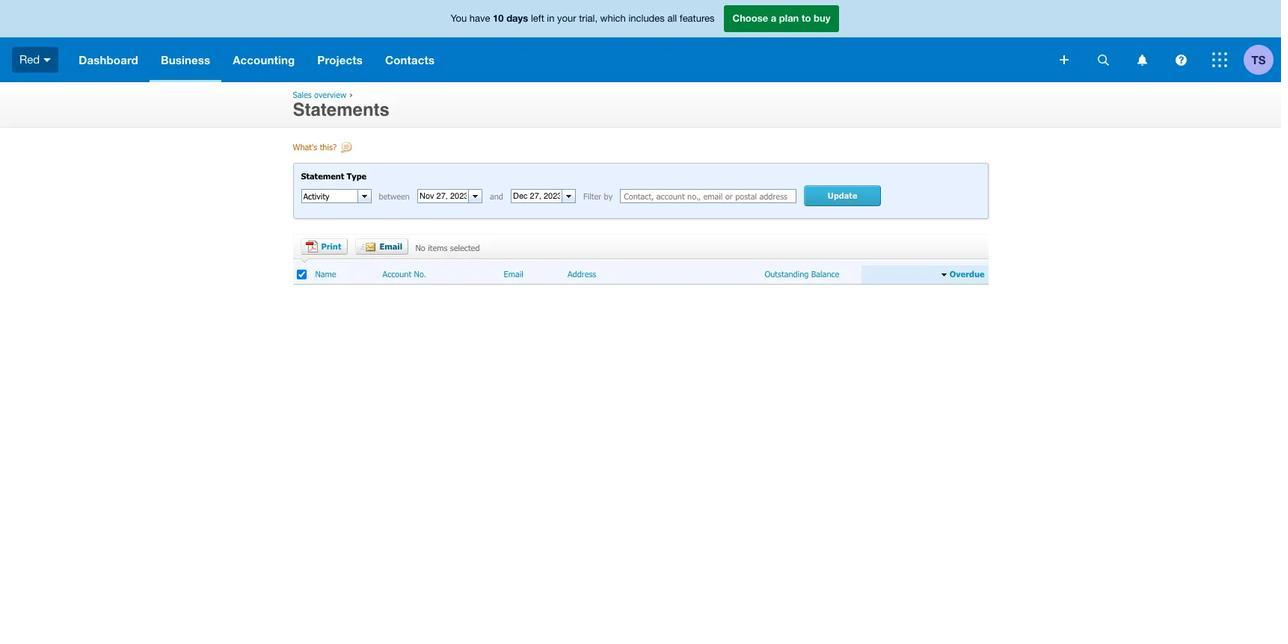 Task type: vqa. For each thing, say whether or not it's contained in the screenshot.
5 Overdue
no



Task type: locate. For each thing, give the bounding box(es) containing it.
email link left address link
[[504, 270, 523, 280]]

account no.
[[383, 270, 427, 279]]

Contact, account no., email or postal address text field
[[620, 189, 797, 204]]

email up account
[[380, 242, 402, 252]]

dashboard link
[[68, 37, 150, 82]]

your
[[557, 13, 576, 24]]

this?
[[320, 142, 337, 152]]

email link up account
[[355, 239, 408, 255]]

which
[[600, 13, 626, 24]]

sales overview link
[[293, 90, 346, 99]]

balance
[[812, 270, 840, 279]]

svg image
[[1213, 52, 1228, 67], [1098, 54, 1109, 65], [1176, 54, 1187, 65], [44, 58, 51, 62]]

1 horizontal spatial email
[[504, 270, 523, 279]]

accounting
[[233, 53, 295, 67]]

business
[[161, 53, 210, 67]]

print
[[321, 242, 341, 252]]

update link
[[804, 186, 881, 207]]

overview
[[314, 90, 346, 99]]

ts
[[1252, 53, 1266, 66]]

banner
[[0, 0, 1281, 82]]

print link
[[300, 239, 347, 255]]

email for the rightmost 'email' link
[[504, 270, 523, 279]]

business button
[[150, 37, 222, 82]]

svg image
[[1137, 54, 1147, 65], [1060, 55, 1069, 64]]

0 vertical spatial email link
[[355, 239, 408, 255]]

choose
[[733, 12, 768, 24]]

days
[[507, 12, 528, 24]]

email left "address"
[[504, 270, 523, 279]]

to
[[802, 12, 811, 24]]

all
[[668, 13, 677, 24]]

1 vertical spatial email link
[[504, 270, 523, 280]]

a
[[771, 12, 777, 24]]

name
[[315, 270, 336, 279]]

›
[[349, 90, 353, 99]]

sales overview › statements
[[293, 90, 390, 120]]

1 horizontal spatial email link
[[504, 270, 523, 280]]

red button
[[0, 37, 68, 82]]

statement type
[[301, 171, 367, 181]]

dashboard
[[79, 53, 138, 67]]

overdue
[[950, 270, 985, 279]]

None text field
[[302, 190, 357, 203], [418, 190, 468, 203], [512, 190, 562, 203], [302, 190, 357, 203], [418, 190, 468, 203], [512, 190, 562, 203]]

1 vertical spatial email
[[504, 270, 523, 279]]

statements
[[293, 99, 390, 120]]

what's
[[293, 142, 317, 152]]

email
[[380, 242, 402, 252], [504, 270, 523, 279]]

you have 10 days left in your trial, which includes all features
[[451, 12, 715, 24]]

email link
[[355, 239, 408, 255], [504, 270, 523, 280]]

0 vertical spatial email
[[380, 242, 402, 252]]

update
[[828, 191, 858, 201]]

and
[[490, 192, 503, 201]]

between
[[379, 192, 410, 201]]

overdue link
[[947, 270, 985, 280]]

what's this? link
[[293, 142, 355, 156]]

email for left 'email' link
[[380, 242, 402, 252]]

trial,
[[579, 13, 598, 24]]

you
[[451, 13, 467, 24]]

0 horizontal spatial email
[[380, 242, 402, 252]]

statement
[[301, 171, 344, 181]]

None checkbox
[[297, 270, 306, 280]]



Task type: describe. For each thing, give the bounding box(es) containing it.
account no. link
[[383, 270, 427, 280]]

0 horizontal spatial email link
[[355, 239, 408, 255]]

accounting button
[[222, 37, 306, 82]]

plan
[[779, 12, 799, 24]]

address
[[568, 270, 596, 279]]

outstanding balance
[[765, 270, 840, 279]]

selected
[[450, 243, 480, 253]]

in
[[547, 13, 555, 24]]

no.
[[414, 270, 427, 279]]

what's this?
[[293, 142, 337, 152]]

items
[[428, 243, 448, 253]]

sales
[[293, 90, 312, 99]]

no items selected
[[416, 243, 480, 253]]

outstanding balance link
[[765, 270, 840, 280]]

account
[[383, 270, 412, 279]]

1 horizontal spatial svg image
[[1137, 54, 1147, 65]]

left
[[531, 13, 544, 24]]

address link
[[568, 270, 596, 280]]

have
[[470, 13, 490, 24]]

no
[[416, 243, 426, 253]]

filter by
[[583, 192, 613, 201]]

red
[[19, 53, 40, 66]]

filter
[[583, 192, 602, 201]]

svg image inside 'red' popup button
[[44, 58, 51, 62]]

contacts
[[385, 53, 435, 67]]

by
[[604, 192, 613, 201]]

banner containing ts
[[0, 0, 1281, 82]]

includes
[[629, 13, 665, 24]]

type
[[347, 171, 367, 181]]

projects
[[317, 53, 363, 67]]

0 horizontal spatial svg image
[[1060, 55, 1069, 64]]

name link
[[315, 270, 336, 280]]

10
[[493, 12, 504, 24]]

features
[[680, 13, 715, 24]]

contacts button
[[374, 37, 446, 82]]

projects button
[[306, 37, 374, 82]]

choose a plan to buy
[[733, 12, 831, 24]]

buy
[[814, 12, 831, 24]]

ts button
[[1244, 37, 1281, 82]]

outstanding
[[765, 270, 809, 279]]



